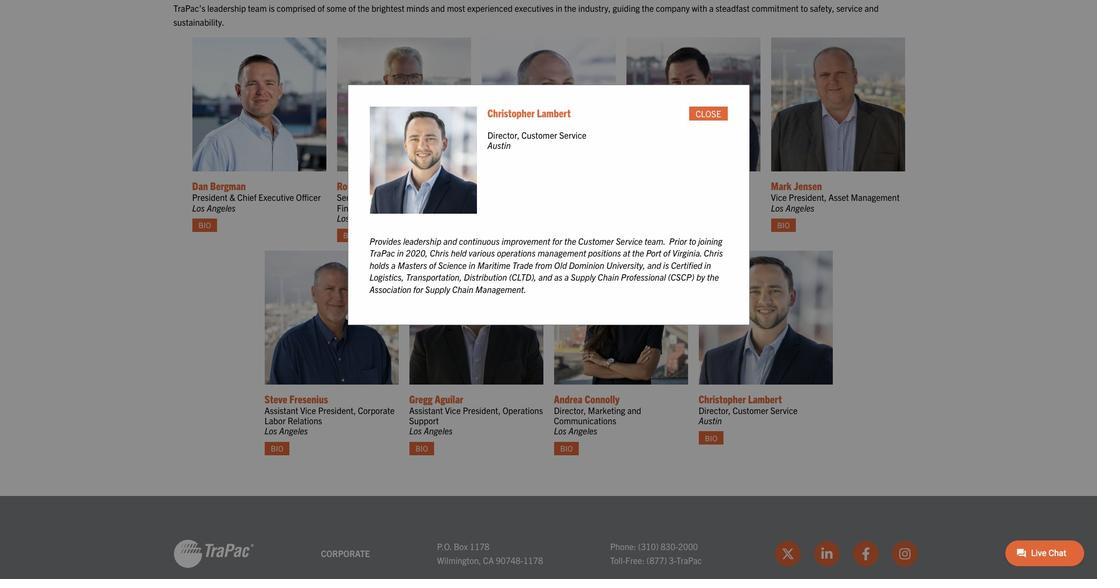 Task type: locate. For each thing, give the bounding box(es) containing it.
0 horizontal spatial supply
[[426, 284, 450, 295]]

bio down president
[[199, 220, 211, 230]]

director, inside andrea connolly director, marketing and communications los angeles
[[554, 405, 586, 416]]

leadership inside trapac's leadership team is comprised of some of the brightest minds and most experienced executives in the industry, guiding the company with a steadfast commitment to safety, service and sustainability.
[[207, 3, 246, 14]]

2 chief from the left
[[420, 192, 439, 203]]

1 vertical spatial trapac
[[677, 555, 702, 566]]

0 horizontal spatial chief
[[237, 192, 257, 203]]

angeles down marketing
[[569, 426, 598, 437]]

the right at
[[633, 248, 644, 259]]

0 vertical spatial leadership
[[207, 3, 246, 14]]

1178 up "ca"
[[470, 542, 490, 552]]

ca
[[483, 555, 494, 566]]

angeles down fresenius
[[279, 426, 308, 437]]

chain
[[598, 272, 619, 283], [452, 284, 474, 295]]

1 horizontal spatial austin
[[699, 416, 722, 426]]

customer inside christopher lambert director, customer service austin
[[733, 405, 769, 416]]

0 vertical spatial service
[[560, 130, 587, 140]]

0 horizontal spatial officer
[[296, 192, 321, 203]]

commitment
[[752, 3, 799, 14]]

close button
[[690, 107, 728, 120]]

bio link down communications
[[554, 442, 579, 456]]

lambert inside christopher lambert director, customer service austin
[[748, 393, 782, 406]]

bio
[[199, 220, 211, 230], [778, 220, 790, 230], [343, 231, 356, 240], [488, 231, 501, 240], [633, 231, 645, 240], [705, 434, 718, 443], [271, 444, 283, 454], [416, 444, 428, 454], [561, 444, 573, 454]]

bio down labor
[[271, 444, 283, 454]]

0 horizontal spatial director,
[[488, 130, 520, 140]]

1 assistant from the left
[[265, 405, 298, 416]]

christopher lambert director, customer service austin
[[699, 393, 798, 426]]

corporate inside footer
[[321, 548, 370, 559]]

0 vertical spatial is
[[269, 3, 275, 14]]

is right team
[[269, 3, 275, 14]]

port
[[646, 248, 662, 259]]

steve fresenius assistant vice president, corporate labor relations los angeles
[[265, 393, 395, 437]]

jensen
[[794, 179, 822, 193]]

bio for ron triemstra
[[343, 231, 356, 240]]

bio down communications
[[561, 444, 573, 454]]

financial
[[337, 202, 371, 213]]

mark jensen vice president, asset management los angeles
[[771, 179, 900, 213]]

bio down mark
[[778, 220, 790, 230]]

bio link down financial
[[337, 229, 362, 242]]

labor
[[265, 416, 286, 426]]

corporate
[[358, 405, 395, 416], [321, 548, 370, 559]]

aguilar
[[435, 393, 463, 406]]

president, inside "gregg aguilar assistant vice president, operations support los angeles"
[[463, 405, 501, 416]]

1 vertical spatial 1178
[[524, 555, 543, 566]]

as
[[555, 272, 563, 283]]

leadership up the '2020,'
[[403, 236, 442, 247]]

bio down support
[[416, 444, 428, 454]]

angeles down aguilar
[[424, 426, 453, 437]]

ron
[[337, 179, 353, 193]]

a up logistics,
[[391, 260, 396, 271]]

gregg aguilar assistant vice president, operations support los angeles
[[409, 393, 543, 437]]

1 vertical spatial lambert
[[748, 393, 782, 406]]

los down steve
[[265, 426, 277, 437]]

1 horizontal spatial chief
[[420, 192, 439, 203]]

lambert
[[537, 106, 571, 120], [748, 393, 782, 406]]

1 horizontal spatial supply
[[571, 272, 596, 283]]

leadership inside provides leadership and continuous improvement for the customer service team.  prior to joining trapac in 2020, chris held various operations management positions at the port of virginia. chris holds a masters of science in maritime trade from old dominion university, and is certified in logistics, transportation, distribution (cltd), and as a supply chain professional (cscp) by the association for supply chain management.
[[403, 236, 442, 247]]

0 horizontal spatial 1178
[[470, 542, 490, 552]]

0 vertical spatial lambert
[[537, 106, 571, 120]]

director, inside the director, customer service austin
[[488, 130, 520, 140]]

and down from
[[539, 272, 553, 283]]

0 horizontal spatial trapac
[[370, 248, 395, 259]]

1 horizontal spatial assistant
[[409, 405, 443, 416]]

bio link for christopher lambert
[[699, 432, 724, 445]]

vice right steve
[[300, 405, 316, 416]]

los inside dan bergman president & chief executive officer los angeles
[[192, 202, 205, 213]]

main content
[[163, 0, 935, 464]]

a right as
[[565, 272, 569, 283]]

bio link down president
[[192, 219, 217, 232]]

0 vertical spatial christopher
[[488, 106, 535, 120]]

to up virginia.
[[689, 236, 697, 247]]

and inside andrea connolly director, marketing and communications los angeles
[[628, 405, 642, 416]]

bio link down mark
[[771, 219, 797, 232]]

for down transportation,
[[413, 284, 424, 295]]

vice for gregg aguilar
[[445, 405, 461, 416]]

bio for mark jensen
[[778, 220, 790, 230]]

angeles
[[207, 202, 236, 213], [786, 202, 815, 213], [352, 213, 381, 224], [279, 426, 308, 437], [424, 426, 453, 437], [569, 426, 598, 437]]

and
[[431, 3, 445, 14], [865, 3, 879, 14], [444, 236, 457, 247], [648, 260, 662, 271], [539, 272, 553, 283], [628, 405, 642, 416]]

mark
[[771, 179, 792, 193]]

1 vertical spatial service
[[616, 236, 643, 247]]

1178 right "ca"
[[524, 555, 543, 566]]

(310)
[[639, 542, 659, 552]]

trapac up holds
[[370, 248, 395, 259]]

operations
[[503, 405, 543, 416]]

2000
[[679, 542, 698, 552]]

1 vertical spatial christopher
[[699, 393, 746, 406]]

austin
[[488, 140, 511, 151], [699, 416, 722, 426]]

2 horizontal spatial service
[[771, 405, 798, 416]]

president, inside mark jensen vice president, asset management los angeles
[[789, 192, 827, 203]]

chris
[[430, 248, 449, 259], [704, 248, 723, 259]]

assistant inside "gregg aguilar assistant vice president, operations support los angeles"
[[409, 405, 443, 416]]

president, for gregg aguilar
[[463, 405, 501, 416]]

and down port
[[648, 260, 662, 271]]

footer
[[0, 496, 1098, 580]]

1 vertical spatial for
[[413, 284, 424, 295]]

1 horizontal spatial customer
[[579, 236, 614, 247]]

bio down financial
[[343, 231, 356, 240]]

1 horizontal spatial christopher
[[699, 393, 746, 406]]

christopher
[[488, 106, 535, 120], [699, 393, 746, 406]]

0 vertical spatial trapac
[[370, 248, 395, 259]]

chris up science
[[430, 248, 449, 259]]

0 horizontal spatial chain
[[452, 284, 474, 295]]

1 horizontal spatial is
[[663, 260, 669, 271]]

officer right executive
[[296, 192, 321, 203]]

1 horizontal spatial lambert
[[748, 393, 782, 406]]

trapac
[[370, 248, 395, 259], [677, 555, 702, 566]]

university,
[[607, 260, 646, 271]]

0 horizontal spatial to
[[689, 236, 697, 247]]

in right executives
[[556, 3, 563, 14]]

chris down joining
[[704, 248, 723, 259]]

corporate image
[[173, 539, 254, 569]]

vice inside "gregg aguilar assistant vice president, operations support los angeles"
[[445, 405, 461, 416]]

angeles down bergman
[[207, 202, 236, 213]]

a right with
[[710, 3, 714, 14]]

bio link
[[192, 219, 217, 232], [771, 219, 797, 232], [337, 229, 362, 242], [482, 229, 507, 242], [627, 229, 652, 242], [699, 432, 724, 445], [265, 442, 290, 456], [409, 442, 435, 456], [554, 442, 579, 456]]

main content containing dan bergman
[[163, 0, 935, 464]]

1 horizontal spatial chris
[[704, 248, 723, 259]]

los down the gregg
[[409, 426, 422, 437]]

improvement
[[502, 236, 551, 247]]

president, inside ron triemstra senior vice president, chief financial officer los angeles
[[380, 192, 418, 203]]

minds
[[407, 3, 429, 14]]

service inside the director, customer service austin
[[560, 130, 587, 140]]

0 horizontal spatial service
[[560, 130, 587, 140]]

0 horizontal spatial a
[[391, 260, 396, 271]]

trapac down 2000
[[677, 555, 702, 566]]

director, inside christopher lambert director, customer service austin
[[699, 405, 731, 416]]

supply down transportation,
[[426, 284, 450, 295]]

and right marketing
[[628, 405, 642, 416]]

2 assistant from the left
[[409, 405, 443, 416]]

christopher inside christopher lambert director, customer service austin
[[699, 393, 746, 406]]

leadership
[[207, 3, 246, 14], [403, 236, 442, 247]]

chief inside ron triemstra senior vice president, chief financial officer los angeles
[[420, 192, 439, 203]]

1 vertical spatial to
[[689, 236, 697, 247]]

1 vertical spatial leadership
[[403, 236, 442, 247]]

management
[[538, 248, 586, 259]]

0 vertical spatial austin
[[488, 140, 511, 151]]

vice inside ron triemstra senior vice president, chief financial officer los angeles
[[363, 192, 378, 203]]

officer down triemstra
[[373, 202, 397, 213]]

los down 'senior'
[[337, 213, 350, 224]]

and up held
[[444, 236, 457, 247]]

0 horizontal spatial austin
[[488, 140, 511, 151]]

corporate inside the steve fresenius assistant vice president, corporate labor relations los angeles
[[358, 405, 395, 416]]

customer
[[522, 130, 558, 140], [579, 236, 614, 247], [733, 405, 769, 416]]

los down andrea
[[554, 426, 567, 437]]

association
[[370, 284, 412, 295]]

chain down university,
[[598, 272, 619, 283]]

0 horizontal spatial christopher
[[488, 106, 535, 120]]

0 vertical spatial customer
[[522, 130, 558, 140]]

2 vertical spatial a
[[565, 272, 569, 283]]

director,
[[488, 130, 520, 140], [554, 405, 586, 416], [699, 405, 731, 416]]

by
[[697, 272, 706, 283]]

a
[[710, 3, 714, 14], [391, 260, 396, 271], [565, 272, 569, 283]]

2 horizontal spatial customer
[[733, 405, 769, 416]]

service
[[560, 130, 587, 140], [616, 236, 643, 247], [771, 405, 798, 416]]

angeles inside mark jensen vice president, asset management los angeles
[[786, 202, 815, 213]]

for up the management
[[553, 236, 563, 247]]

to left safety,
[[801, 3, 808, 14]]

the left the industry,
[[565, 3, 577, 14]]

bio link down labor
[[265, 442, 290, 456]]

held
[[451, 248, 467, 259]]

1 vertical spatial corporate
[[321, 548, 370, 559]]

phone: (310) 830-2000 toll-free: (877) 3-trapac
[[610, 542, 702, 566]]

1 horizontal spatial for
[[553, 236, 563, 247]]

0 horizontal spatial assistant
[[265, 405, 298, 416]]

0 horizontal spatial for
[[413, 284, 424, 295]]

0 horizontal spatial is
[[269, 3, 275, 14]]

supply down dominion
[[571, 272, 596, 283]]

is up (cscp)
[[663, 260, 669, 271]]

angeles inside "gregg aguilar assistant vice president, operations support los angeles"
[[424, 426, 453, 437]]

bio down christopher lambert director, customer service austin at the bottom of page
[[705, 434, 718, 443]]

certified
[[671, 260, 703, 271]]

1 horizontal spatial officer
[[373, 202, 397, 213]]

2 vertical spatial customer
[[733, 405, 769, 416]]

1 chief from the left
[[237, 192, 257, 203]]

science
[[438, 260, 467, 271]]

bio link down support
[[409, 442, 435, 456]]

angeles down 'senior'
[[352, 213, 381, 224]]

1 horizontal spatial a
[[565, 272, 569, 283]]

to inside trapac's leadership team is comprised of some of the brightest minds and most experienced executives in the industry, guiding the company with a steadfast commitment to safety, service and sustainability.
[[801, 3, 808, 14]]

2 horizontal spatial a
[[710, 3, 714, 14]]

various
[[469, 248, 495, 259]]

assistant inside the steve fresenius assistant vice president, corporate labor relations los angeles
[[265, 405, 298, 416]]

and right the service
[[865, 3, 879, 14]]

brightest
[[372, 3, 405, 14]]

in
[[556, 3, 563, 14], [397, 248, 404, 259], [469, 260, 476, 271], [705, 260, 711, 271]]

from
[[535, 260, 553, 271]]

0 vertical spatial corporate
[[358, 405, 395, 416]]

officer inside dan bergman president & chief executive officer los angeles
[[296, 192, 321, 203]]

the right the by
[[707, 272, 719, 283]]

team
[[248, 3, 267, 14]]

vice right 'senior'
[[363, 192, 378, 203]]

2 horizontal spatial director,
[[699, 405, 731, 416]]

bio link for andrea connolly
[[554, 442, 579, 456]]

1 vertical spatial is
[[663, 260, 669, 271]]

vice left 'jensen'
[[771, 192, 787, 203]]

1 horizontal spatial to
[[801, 3, 808, 14]]

provides leadership and continuous improvement for the customer service team.  prior to joining trapac in 2020, chris held various operations management positions at the port of virginia. chris holds a masters of science in maritime trade from old dominion university, and is certified in logistics, transportation, distribution (cltd), and as a supply chain professional (cscp) by the association for supply chain management.
[[370, 236, 723, 295]]

angeles down 'jensen'
[[786, 202, 815, 213]]

chief inside dan bergman president & chief executive officer los angeles
[[237, 192, 257, 203]]

vice
[[363, 192, 378, 203], [771, 192, 787, 203], [300, 405, 316, 416], [445, 405, 461, 416]]

1 horizontal spatial 1178
[[524, 555, 543, 566]]

los inside ron triemstra senior vice president, chief financial officer los angeles
[[337, 213, 350, 224]]

christopher inside dialog
[[488, 106, 535, 120]]

1 horizontal spatial trapac
[[677, 555, 702, 566]]

bergman
[[210, 179, 246, 193]]

chain down distribution at the left of the page
[[452, 284, 474, 295]]

is inside trapac's leadership team is comprised of some of the brightest minds and most experienced executives in the industry, guiding the company with a steadfast commitment to safety, service and sustainability.
[[269, 3, 275, 14]]

christopher lambert
[[488, 106, 571, 120]]

vice right support
[[445, 405, 461, 416]]

los down dan
[[192, 202, 205, 213]]

0 vertical spatial to
[[801, 3, 808, 14]]

andrea
[[554, 393, 583, 406]]

&
[[230, 192, 235, 203]]

angeles inside dan bergman president & chief executive officer los angeles
[[207, 202, 236, 213]]

90748-
[[496, 555, 524, 566]]

0 vertical spatial a
[[710, 3, 714, 14]]

asset
[[829, 192, 849, 203]]

1 horizontal spatial leadership
[[403, 236, 442, 247]]

0 horizontal spatial chris
[[430, 248, 449, 259]]

director, customer service austin
[[488, 130, 587, 151]]

footer containing p.o. box 1178
[[0, 496, 1098, 580]]

bio up various
[[488, 231, 501, 240]]

of right some
[[349, 3, 356, 14]]

austin inside the director, customer service austin
[[488, 140, 511, 151]]

communications
[[554, 416, 617, 426]]

lambert inside dialog
[[537, 106, 571, 120]]

leadership left team
[[207, 3, 246, 14]]

provides
[[370, 236, 401, 247]]

austin inside christopher lambert director, customer service austin
[[699, 416, 722, 426]]

0 horizontal spatial lambert
[[537, 106, 571, 120]]

1 horizontal spatial chain
[[598, 272, 619, 283]]

bio for christopher lambert
[[705, 434, 718, 443]]

los inside "gregg aguilar assistant vice president, operations support los angeles"
[[409, 426, 422, 437]]

president, inside the steve fresenius assistant vice president, corporate labor relations los angeles
[[318, 405, 356, 416]]

sustainability.
[[173, 17, 224, 27]]

triemstra
[[355, 179, 393, 193]]

chief
[[237, 192, 257, 203], [420, 192, 439, 203]]

director, for andrea connolly
[[554, 405, 586, 416]]

0 vertical spatial chain
[[598, 272, 619, 283]]

trade
[[513, 260, 533, 271]]

1 vertical spatial customer
[[579, 236, 614, 247]]

the
[[358, 3, 370, 14], [565, 3, 577, 14], [642, 3, 654, 14], [565, 236, 577, 247], [633, 248, 644, 259], [707, 272, 719, 283]]

bio for steve fresenius
[[271, 444, 283, 454]]

lambert for christopher lambert
[[537, 106, 571, 120]]

vice inside the steve fresenius assistant vice president, corporate labor relations los angeles
[[300, 405, 316, 416]]

bio link up various
[[482, 229, 507, 242]]

0 horizontal spatial customer
[[522, 130, 558, 140]]

0 vertical spatial for
[[553, 236, 563, 247]]

2 vertical spatial service
[[771, 405, 798, 416]]

for
[[553, 236, 563, 247], [413, 284, 424, 295]]

1 horizontal spatial director,
[[554, 405, 586, 416]]

of
[[318, 3, 325, 14], [349, 3, 356, 14], [664, 248, 671, 259], [429, 260, 436, 271]]

1 horizontal spatial service
[[616, 236, 643, 247]]

los down mark
[[771, 202, 784, 213]]

0 horizontal spatial leadership
[[207, 3, 246, 14]]

bio link down christopher lambert director, customer service austin at the bottom of page
[[699, 432, 724, 445]]

the up the management
[[565, 236, 577, 247]]

at
[[623, 248, 631, 259]]

0 vertical spatial 1178
[[470, 542, 490, 552]]

1 vertical spatial austin
[[699, 416, 722, 426]]



Task type: describe. For each thing, give the bounding box(es) containing it.
old
[[555, 260, 567, 271]]

comprised
[[277, 3, 316, 14]]

bio link for dan bergman
[[192, 219, 217, 232]]

(cltd),
[[509, 272, 537, 283]]

industry,
[[579, 3, 611, 14]]

with
[[692, 3, 708, 14]]

director, for christopher lambert
[[699, 405, 731, 416]]

bio for andrea connolly
[[561, 444, 573, 454]]

close
[[696, 108, 722, 119]]

customer inside the director, customer service austin
[[522, 130, 558, 140]]

phone:
[[610, 542, 637, 552]]

service inside christopher lambert director, customer service austin
[[771, 405, 798, 416]]

830-
[[661, 542, 679, 552]]

trapac inside provides leadership and continuous improvement for the customer service team.  prior to joining trapac in 2020, chris held various operations management positions at the port of virginia. chris holds a masters of science in maritime trade from old dominion university, and is certified in logistics, transportation, distribution (cltd), and as a supply chain professional (cscp) by the association for supply chain management.
[[370, 248, 395, 259]]

box
[[454, 542, 468, 552]]

trapac's
[[173, 3, 205, 14]]

los inside mark jensen vice president, asset management los angeles
[[771, 202, 784, 213]]

dan bergman president & chief executive officer los angeles
[[192, 179, 321, 213]]

leadership for sustainability.
[[207, 3, 246, 14]]

bio for dan bergman
[[199, 220, 211, 230]]

experienced
[[467, 3, 513, 14]]

relations
[[288, 416, 322, 426]]

maritime
[[478, 260, 511, 271]]

president, for ron triemstra
[[380, 192, 418, 203]]

1 vertical spatial supply
[[426, 284, 450, 295]]

0 vertical spatial supply
[[571, 272, 596, 283]]

transportation,
[[406, 272, 462, 283]]

2 chris from the left
[[704, 248, 723, 259]]

some
[[327, 3, 347, 14]]

(877)
[[647, 555, 667, 566]]

christopher lambert dialog
[[348, 85, 750, 325]]

angeles inside the steve fresenius assistant vice president, corporate labor relations los angeles
[[279, 426, 308, 437]]

los inside andrea connolly director, marketing and communications los angeles
[[554, 426, 567, 437]]

bio link for ron triemstra
[[337, 229, 362, 242]]

logistics,
[[370, 272, 404, 283]]

guiding
[[613, 3, 640, 14]]

joining
[[699, 236, 723, 247]]

to inside provides leadership and continuous improvement for the customer service team.  prior to joining trapac in 2020, chris held various operations management positions at the port of virginia. chris holds a masters of science in maritime trade from old dominion university, and is certified in logistics, transportation, distribution (cltd), and as a supply chain professional (cscp) by the association for supply chain management.
[[689, 236, 697, 247]]

marketing
[[588, 405, 626, 416]]

virginia.
[[673, 248, 702, 259]]

steve
[[265, 393, 287, 406]]

bio link for steve fresenius
[[265, 442, 290, 456]]

assistant for steve
[[265, 405, 298, 416]]

2020,
[[406, 248, 428, 259]]

vice for ron triemstra
[[363, 192, 378, 203]]

prior
[[670, 236, 687, 247]]

christopher for christopher lambert director, customer service austin
[[699, 393, 746, 406]]

trapac inside phone: (310) 830-2000 toll-free: (877) 3-trapac
[[677, 555, 702, 566]]

lambert for christopher lambert director, customer service austin
[[748, 393, 782, 406]]

safety,
[[810, 3, 835, 14]]

president
[[192, 192, 228, 203]]

dominion
[[569, 260, 605, 271]]

masters
[[398, 260, 427, 271]]

of left some
[[318, 3, 325, 14]]

vice for steve fresenius
[[300, 405, 316, 416]]

angeles inside andrea connolly director, marketing and communications los angeles
[[569, 426, 598, 437]]

leadership for masters
[[403, 236, 442, 247]]

gregg
[[409, 393, 433, 406]]

vice inside mark jensen vice president, asset management los angeles
[[771, 192, 787, 203]]

trapac's leadership team is comprised of some of the brightest minds and most experienced executives in the industry, guiding the company with a steadfast commitment to safety, service and sustainability.
[[173, 3, 879, 27]]

in inside trapac's leadership team is comprised of some of the brightest minds and most experienced executives in the industry, guiding the company with a steadfast commitment to safety, service and sustainability.
[[556, 3, 563, 14]]

ron triemstra senior vice president, chief financial officer los angeles
[[337, 179, 439, 224]]

the right guiding
[[642, 3, 654, 14]]

bio link for gregg aguilar
[[409, 442, 435, 456]]

bio link for mark jensen
[[771, 219, 797, 232]]

distribution
[[464, 272, 507, 283]]

1 vertical spatial a
[[391, 260, 396, 271]]

bio for gregg aguilar
[[416, 444, 428, 454]]

customer inside provides leadership and continuous improvement for the customer service team.  prior to joining trapac in 2020, chris held various operations management positions at the port of virginia. chris holds a masters of science in maritime trade from old dominion university, and is certified in logistics, transportation, distribution (cltd), and as a supply chain professional (cscp) by the association for supply chain management.
[[579, 236, 614, 247]]

free:
[[626, 555, 645, 566]]

p.o.
[[437, 542, 452, 552]]

1 vertical spatial chain
[[452, 284, 474, 295]]

service inside provides leadership and continuous improvement for the customer service team.  prior to joining trapac in 2020, chris held various operations management positions at the port of virginia. chris holds a masters of science in maritime trade from old dominion university, and is certified in logistics, transportation, distribution (cltd), and as a supply chain professional (cscp) by the association for supply chain management.
[[616, 236, 643, 247]]

support
[[409, 416, 439, 426]]

executives
[[515, 3, 554, 14]]

is inside provides leadership and continuous improvement for the customer service team.  prior to joining trapac in 2020, chris held various operations management positions at the port of virginia. chris holds a masters of science in maritime trade from old dominion university, and is certified in logistics, transportation, distribution (cltd), and as a supply chain professional (cscp) by the association for supply chain management.
[[663, 260, 669, 271]]

of up transportation,
[[429, 260, 436, 271]]

operations
[[497, 248, 536, 259]]

most
[[447, 3, 465, 14]]

management.
[[476, 284, 526, 295]]

in up the by
[[705, 260, 711, 271]]

holds
[[370, 260, 390, 271]]

p.o. box 1178 wilmington, ca 90748-1178
[[437, 542, 543, 566]]

professional
[[621, 272, 666, 283]]

management
[[851, 192, 900, 203]]

and left most
[[431, 3, 445, 14]]

christopher for christopher lambert
[[488, 106, 535, 120]]

fresenius
[[290, 393, 328, 406]]

a inside trapac's leadership team is comprised of some of the brightest minds and most experienced executives in the industry, guiding the company with a steadfast commitment to safety, service and sustainability.
[[710, 3, 714, 14]]

in down various
[[469, 260, 476, 271]]

bio link up at
[[627, 229, 652, 242]]

positions
[[588, 248, 621, 259]]

in left the '2020,'
[[397, 248, 404, 259]]

(cscp)
[[668, 272, 695, 283]]

assistant for gregg
[[409, 405, 443, 416]]

toll-
[[610, 555, 626, 566]]

connolly
[[585, 393, 620, 406]]

steadfast
[[716, 3, 750, 14]]

continuous
[[459, 236, 500, 247]]

3-
[[669, 555, 677, 566]]

of right port
[[664, 248, 671, 259]]

bio up university,
[[633, 231, 645, 240]]

wilmington,
[[437, 555, 481, 566]]

officer inside ron triemstra senior vice president, chief financial officer los angeles
[[373, 202, 397, 213]]

executive
[[259, 192, 294, 203]]

the left brightest
[[358, 3, 370, 14]]

service
[[837, 3, 863, 14]]

company
[[656, 3, 690, 14]]

los inside the steve fresenius assistant vice president, corporate labor relations los angeles
[[265, 426, 277, 437]]

1 chris from the left
[[430, 248, 449, 259]]

president, for steve fresenius
[[318, 405, 356, 416]]

angeles inside ron triemstra senior vice president, chief financial officer los angeles
[[352, 213, 381, 224]]

senior
[[337, 192, 361, 203]]



Task type: vqa. For each thing, say whether or not it's contained in the screenshot.


